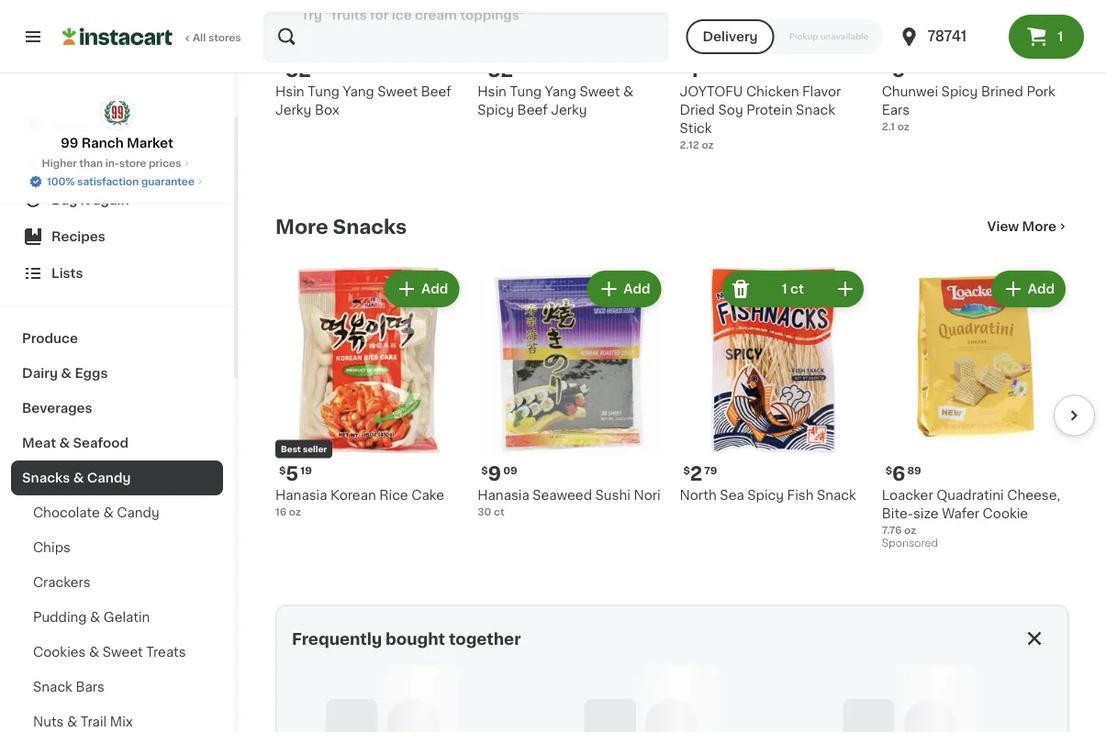Task type: vqa. For each thing, say whether or not it's contained in the screenshot.
the leftmost Honeycrisp
no



Task type: describe. For each thing, give the bounding box(es) containing it.
view
[[988, 221, 1019, 234]]

$ for loacker quadratini cheese, bite-size wafer cookie
[[886, 466, 893, 476]]

more snacks link
[[275, 216, 407, 238]]

09
[[503, 466, 518, 476]]

produce link
[[11, 321, 223, 356]]

1 ct
[[782, 283, 804, 296]]

$ 6 89
[[886, 465, 922, 484]]

99
[[61, 137, 78, 150]]

together
[[449, 633, 521, 648]]

delivery button
[[686, 19, 775, 54]]

dairy & eggs
[[22, 367, 108, 380]]

chocolate & candy
[[33, 507, 159, 520]]

chunwei
[[882, 85, 938, 98]]

satisfaction
[[77, 177, 139, 187]]

$ 32 79 for hsin tung yang sweet & spicy beef jerky
[[481, 61, 528, 80]]

nuts & trail mix
[[33, 716, 133, 729]]

snack bars
[[33, 681, 105, 694]]

99 ranch market
[[61, 137, 173, 150]]

buy
[[51, 194, 77, 207]]

9
[[488, 465, 502, 484]]

beef inside hsin tung yang sweet & spicy beef jerky
[[517, 104, 548, 116]]

instacart logo image
[[62, 26, 173, 48]]

bite-
[[882, 508, 914, 520]]

higher than in-store prices link
[[42, 156, 192, 171]]

chips
[[33, 542, 71, 555]]

2.1
[[882, 121, 895, 132]]

99 ranch market link
[[61, 95, 173, 152]]

dairy
[[22, 367, 58, 380]]

cheese,
[[1008, 489, 1061, 502]]

stick
[[680, 122, 712, 135]]

5 inside product group
[[286, 465, 299, 484]]

& for dairy & eggs
[[61, 367, 72, 380]]

all stores link
[[62, 11, 242, 62]]

7.76
[[882, 525, 902, 536]]

hsin tung yang sweet beef jerky box
[[275, 85, 452, 116]]

hsin tung yang sweet & spicy beef jerky
[[478, 85, 634, 116]]

all stores
[[193, 33, 241, 43]]

& inside hsin tung yang sweet & spicy beef jerky
[[623, 85, 634, 98]]

79 for beef
[[515, 62, 528, 72]]

& for nuts & trail mix
[[67, 716, 77, 729]]

nuts
[[33, 716, 64, 729]]

snack bars link
[[11, 670, 223, 705]]

crackers
[[33, 577, 91, 590]]

ears
[[882, 104, 910, 116]]

nuts & trail mix link
[[11, 705, 223, 733]]

30
[[478, 507, 492, 517]]

spicy for 5
[[942, 85, 978, 98]]

0 horizontal spatial more
[[275, 218, 328, 237]]

hsin for hsin tung yang sweet & spicy beef jerky
[[478, 85, 507, 98]]

hsin for hsin tung yang sweet beef jerky box
[[275, 85, 304, 98]]

product group containing 9
[[478, 268, 665, 519]]

sushi
[[596, 489, 631, 502]]

all
[[193, 33, 206, 43]]

seafood
[[73, 437, 129, 450]]

32 for hsin tung yang sweet beef jerky box
[[286, 61, 311, 80]]

best seller
[[281, 446, 327, 454]]

19
[[301, 466, 312, 476]]

snack inside product group
[[817, 489, 857, 502]]

frequently bought together section
[[275, 606, 1070, 733]]

joytofu
[[680, 85, 743, 98]]

hanasia korean rice cake 16 oz
[[275, 489, 444, 517]]

soy
[[719, 104, 743, 116]]

candy for snacks & candy
[[87, 472, 131, 485]]

flavor
[[803, 85, 841, 98]]

buy it again link
[[11, 182, 223, 219]]

$ 9 09
[[481, 465, 518, 484]]

cookies
[[33, 646, 86, 659]]

hanasia for 9
[[478, 489, 530, 502]]

seaweed
[[533, 489, 592, 502]]

$ 5 19
[[279, 465, 312, 484]]

$ 2 79
[[684, 465, 718, 484]]

tung for beef
[[510, 85, 542, 98]]

1 horizontal spatial ct
[[791, 283, 804, 296]]

guarantee
[[141, 177, 195, 187]]

service type group
[[686, 19, 884, 54]]

higher than in-store prices
[[42, 158, 181, 168]]

dried
[[680, 104, 715, 116]]

north sea spicy fish snack
[[680, 489, 857, 502]]

cookie
[[983, 508, 1029, 520]]

sweet for beef
[[378, 85, 418, 98]]

ranch
[[81, 137, 124, 150]]

eggs
[[75, 367, 108, 380]]

89
[[908, 466, 922, 476]]

wafer
[[942, 508, 980, 520]]

remove north sea spicy fish snack image
[[730, 279, 752, 301]]

add for 9
[[624, 283, 651, 296]]

brined
[[981, 85, 1024, 98]]

crackers link
[[11, 566, 223, 601]]

beverages link
[[11, 391, 223, 426]]

$ for hsin tung yang sweet & spicy beef jerky
[[481, 62, 488, 72]]

prices
[[149, 158, 181, 168]]

north
[[680, 489, 717, 502]]

dairy & eggs link
[[11, 356, 223, 391]]

jerky inside "hsin tung yang sweet beef jerky box"
[[275, 104, 312, 116]]

meat & seafood
[[22, 437, 129, 450]]

mix
[[110, 716, 133, 729]]

recipes link
[[11, 219, 223, 255]]

chicken
[[747, 85, 799, 98]]

Search field
[[264, 13, 668, 61]]

add button for 5
[[387, 273, 458, 306]]

5 chunwei spicy brined pork ears 2.1 oz
[[882, 61, 1056, 132]]

1 horizontal spatial more
[[1023, 221, 1057, 234]]

recipes
[[51, 230, 105, 243]]

yang for beef
[[545, 85, 577, 98]]

increment quantity of north sea spicy fish snack image
[[834, 279, 856, 301]]

79 for box
[[313, 62, 326, 72]]

lists
[[51, 267, 83, 280]]



Task type: locate. For each thing, give the bounding box(es) containing it.
item carousel region containing 5
[[250, 260, 1095, 591]]

store
[[119, 158, 146, 168]]

32
[[286, 61, 311, 80], [488, 61, 513, 80]]

chocolate & candy link
[[11, 496, 223, 531]]

79 up hsin tung yang sweet & spicy beef jerky
[[515, 62, 528, 72]]

0 horizontal spatial spicy
[[478, 104, 514, 116]]

spicy for north
[[748, 489, 784, 502]]

$ left 89
[[886, 466, 893, 476]]

1 vertical spatial item carousel region
[[250, 260, 1095, 591]]

& left 'gelatin' at the left of page
[[90, 612, 100, 624]]

view more
[[988, 221, 1057, 234]]

2 $ 32 79 from the left
[[481, 61, 528, 80]]

box
[[315, 104, 340, 116]]

& for cookies & sweet treats
[[89, 646, 99, 659]]

sea
[[720, 489, 744, 502]]

0 vertical spatial candy
[[87, 472, 131, 485]]

snack up nuts in the left of the page
[[33, 681, 72, 694]]

0 vertical spatial spicy
[[942, 85, 978, 98]]

snacks & candy
[[22, 472, 131, 485]]

1 horizontal spatial snacks
[[333, 218, 407, 237]]

0 horizontal spatial 79
[[313, 62, 326, 72]]

cookies & sweet treats link
[[11, 635, 223, 670]]

ct left increment quantity of north sea spicy fish snack icon
[[791, 283, 804, 296]]

shop
[[51, 120, 86, 133]]

product group
[[275, 268, 463, 519], [478, 268, 665, 519], [680, 268, 867, 505], [882, 268, 1070, 554]]

tung down the search field
[[510, 85, 542, 98]]

deals link
[[11, 145, 223, 182]]

tung up box
[[308, 85, 340, 98]]

oz inside 5 chunwei spicy brined pork ears 2.1 oz
[[898, 121, 910, 132]]

2 horizontal spatial add button
[[993, 273, 1064, 306]]

0 horizontal spatial 1
[[690, 61, 699, 80]]

$ for hanasia seaweed sushi nori
[[481, 466, 488, 476]]

candy down seafood
[[87, 472, 131, 485]]

oz inside "hanasia korean rice cake 16 oz"
[[289, 507, 301, 517]]

add
[[421, 283, 448, 296], [624, 283, 651, 296], [1028, 283, 1055, 296]]

$ for hsin tung yang sweet beef jerky box
[[279, 62, 286, 72]]

pork
[[1027, 85, 1056, 98]]

hsin inside "hsin tung yang sweet beef jerky box"
[[275, 85, 304, 98]]

1 vertical spatial spicy
[[478, 104, 514, 116]]

1 button
[[1009, 15, 1084, 59]]

1 product group from the left
[[275, 268, 463, 519]]

spicy inside product group
[[748, 489, 784, 502]]

$ left 09
[[481, 466, 488, 476]]

0 horizontal spatial yang
[[343, 85, 374, 98]]

1 vertical spatial 5
[[286, 465, 299, 484]]

pudding & gelatin
[[33, 612, 150, 624]]

add for 5
[[421, 283, 448, 296]]

2 add from the left
[[624, 283, 651, 296]]

2 yang from the left
[[545, 85, 577, 98]]

view more link
[[988, 218, 1070, 236]]

candy up chips link
[[117, 507, 159, 520]]

hanasia seaweed sushi nori 30 ct
[[478, 489, 661, 517]]

tung
[[308, 85, 340, 98], [510, 85, 542, 98]]

1 horizontal spatial yang
[[545, 85, 577, 98]]

sweet for &
[[580, 85, 620, 98]]

79 right the 2
[[705, 466, 718, 476]]

quadratini
[[937, 489, 1004, 502]]

32 for hsin tung yang sweet & spicy beef jerky
[[488, 61, 513, 80]]

1 horizontal spatial beef
[[517, 104, 548, 116]]

0 horizontal spatial sweet
[[103, 646, 143, 659]]

& left eggs
[[61, 367, 72, 380]]

0 horizontal spatial tung
[[308, 85, 340, 98]]

tung inside hsin tung yang sweet & spicy beef jerky
[[510, 85, 542, 98]]

79 up box
[[313, 62, 326, 72]]

rice
[[379, 489, 408, 502]]

3 add button from the left
[[993, 273, 1064, 306]]

jerky
[[275, 104, 312, 116], [551, 104, 587, 116]]

0 horizontal spatial 5
[[286, 465, 299, 484]]

treats
[[146, 646, 186, 659]]

2 horizontal spatial 79
[[705, 466, 718, 476]]

oz up sponsored badge image
[[905, 525, 917, 536]]

2 32 from the left
[[488, 61, 513, 80]]

than
[[79, 158, 103, 168]]

$ for hanasia korean rice cake
[[279, 466, 286, 476]]

snack down flavor
[[796, 104, 836, 116]]

1 for 1 ct
[[782, 283, 788, 296]]

78741
[[928, 30, 967, 43]]

snack inside '1 joytofu chicken flavor dried soy protein snack stick 2.12 oz'
[[796, 104, 836, 116]]

korean
[[331, 489, 376, 502]]

4 product group from the left
[[882, 268, 1070, 554]]

2 hsin from the left
[[478, 85, 507, 98]]

spicy inside hsin tung yang sweet & spicy beef jerky
[[478, 104, 514, 116]]

$ inside $ 9 09
[[481, 466, 488, 476]]

1 horizontal spatial spicy
[[748, 489, 784, 502]]

0 horizontal spatial hanasia
[[275, 489, 327, 502]]

sweet inside hsin tung yang sweet & spicy beef jerky
[[580, 85, 620, 98]]

loacker quadratini cheese, bite-size wafer cookie 7.76 oz
[[882, 489, 1061, 536]]

0 horizontal spatial $ 32 79
[[279, 61, 326, 80]]

snack
[[796, 104, 836, 116], [817, 489, 857, 502], [33, 681, 72, 694]]

ct right 30
[[494, 507, 505, 517]]

1 $ 32 79 from the left
[[279, 61, 326, 80]]

2 vertical spatial spicy
[[748, 489, 784, 502]]

0 horizontal spatial add
[[421, 283, 448, 296]]

0 horizontal spatial 32
[[286, 61, 311, 80]]

1 horizontal spatial 5
[[893, 61, 905, 80]]

lists link
[[11, 255, 223, 292]]

1 vertical spatial 1
[[690, 61, 699, 80]]

$ up "hsin tung yang sweet beef jerky box"
[[279, 62, 286, 72]]

2 horizontal spatial sweet
[[580, 85, 620, 98]]

5
[[893, 61, 905, 80], [286, 465, 299, 484]]

0 vertical spatial 1
[[1058, 30, 1064, 43]]

1 horizontal spatial add button
[[589, 273, 660, 306]]

1 horizontal spatial add
[[624, 283, 651, 296]]

1 vertical spatial snacks
[[22, 472, 70, 485]]

cake
[[412, 489, 444, 502]]

0 vertical spatial item carousel region
[[275, 0, 1095, 187]]

1 inside product group
[[782, 283, 788, 296]]

$ for north sea spicy fish snack
[[684, 466, 690, 476]]

2 vertical spatial 1
[[782, 283, 788, 296]]

product group containing 6
[[882, 268, 1070, 554]]

0 vertical spatial ct
[[791, 283, 804, 296]]

snacks & candy link
[[11, 461, 223, 496]]

oz right 16
[[289, 507, 301, 517]]

sweet inside "hsin tung yang sweet beef jerky box"
[[378, 85, 418, 98]]

gelatin
[[104, 612, 150, 624]]

hanasia inside hanasia seaweed sushi nori 30 ct
[[478, 489, 530, 502]]

hanasia down $ 9 09
[[478, 489, 530, 502]]

more snacks
[[275, 218, 407, 237]]

5 up the 'chunwei' at the right of the page
[[893, 61, 905, 80]]

loacker
[[882, 489, 934, 502]]

tung inside "hsin tung yang sweet beef jerky box"
[[308, 85, 340, 98]]

product group containing 2
[[680, 268, 867, 505]]

& for meat & seafood
[[59, 437, 70, 450]]

$ 32 79 for hsin tung yang sweet beef jerky box
[[279, 61, 326, 80]]

oz right 2.12
[[702, 140, 714, 150]]

size
[[914, 508, 939, 520]]

None search field
[[263, 11, 670, 62]]

spicy right sea
[[748, 489, 784, 502]]

ct inside hanasia seaweed sushi nori 30 ct
[[494, 507, 505, 517]]

spicy left brined
[[942, 85, 978, 98]]

1 horizontal spatial 1
[[782, 283, 788, 296]]

1 vertical spatial snack
[[817, 489, 857, 502]]

100%
[[47, 177, 75, 187]]

1 jerky from the left
[[275, 104, 312, 116]]

& right cookies
[[89, 646, 99, 659]]

yang for box
[[343, 85, 374, 98]]

0 horizontal spatial ct
[[494, 507, 505, 517]]

1 horizontal spatial sweet
[[378, 85, 418, 98]]

32 up "hsin tung yang sweet beef jerky box"
[[286, 61, 311, 80]]

0 horizontal spatial add button
[[387, 273, 458, 306]]

$ inside $ 5 19
[[279, 466, 286, 476]]

hanasia down $ 5 19
[[275, 489, 327, 502]]

snacks
[[333, 218, 407, 237], [22, 472, 70, 485]]

buy it again
[[51, 194, 129, 207]]

add button
[[387, 273, 458, 306], [589, 273, 660, 306], [993, 273, 1064, 306]]

& left joytofu at the top right of the page
[[623, 85, 634, 98]]

& right meat
[[59, 437, 70, 450]]

&
[[623, 85, 634, 98], [61, 367, 72, 380], [59, 437, 70, 450], [73, 472, 84, 485], [103, 507, 114, 520], [90, 612, 100, 624], [89, 646, 99, 659], [67, 716, 77, 729]]

1 for 1
[[1058, 30, 1064, 43]]

stores
[[208, 33, 241, 43]]

delivery
[[703, 30, 758, 43]]

oz
[[898, 121, 910, 132], [702, 140, 714, 150], [289, 507, 301, 517], [905, 525, 917, 536]]

1 vertical spatial beef
[[517, 104, 548, 116]]

2 horizontal spatial add
[[1028, 283, 1055, 296]]

jerky inside hsin tung yang sweet & spicy beef jerky
[[551, 104, 587, 116]]

tung for box
[[308, 85, 340, 98]]

spicy down the search field
[[478, 104, 514, 116]]

1 32 from the left
[[286, 61, 311, 80]]

99 ranch market logo image
[[100, 95, 135, 130]]

& for chocolate & candy
[[103, 507, 114, 520]]

& for pudding & gelatin
[[90, 612, 100, 624]]

1 inside button
[[1058, 30, 1064, 43]]

yang inside hsin tung yang sweet & spicy beef jerky
[[545, 85, 577, 98]]

1 horizontal spatial 32
[[488, 61, 513, 80]]

2 hanasia from the left
[[478, 489, 530, 502]]

1 vertical spatial candy
[[117, 507, 159, 520]]

yang inside "hsin tung yang sweet beef jerky box"
[[343, 85, 374, 98]]

5 left 19
[[286, 465, 299, 484]]

1 yang from the left
[[343, 85, 374, 98]]

3 product group from the left
[[680, 268, 867, 505]]

1 tung from the left
[[308, 85, 340, 98]]

2 tung from the left
[[510, 85, 542, 98]]

0 vertical spatial snacks
[[333, 218, 407, 237]]

1 add button from the left
[[387, 273, 458, 306]]

item carousel region
[[275, 0, 1095, 187], [250, 260, 1095, 591]]

bars
[[76, 681, 105, 694]]

1 inside '1 joytofu chicken flavor dried soy protein snack stick 2.12 oz'
[[690, 61, 699, 80]]

2 add button from the left
[[589, 273, 660, 306]]

oz inside '1 joytofu chicken flavor dried soy protein snack stick 2.12 oz'
[[702, 140, 714, 150]]

frequently
[[292, 633, 382, 648]]

snack right 'fish'
[[817, 489, 857, 502]]

beverages
[[22, 402, 92, 415]]

$ up north
[[684, 466, 690, 476]]

5 inside 5 chunwei spicy brined pork ears 2.1 oz
[[893, 61, 905, 80]]

hanasia for 5
[[275, 489, 327, 502]]

$ 32 79 up box
[[279, 61, 326, 80]]

nori
[[634, 489, 661, 502]]

1 vertical spatial ct
[[494, 507, 505, 517]]

sponsored badge image
[[882, 539, 938, 550]]

0 vertical spatial snack
[[796, 104, 836, 116]]

0 horizontal spatial hsin
[[275, 85, 304, 98]]

6
[[893, 465, 906, 484]]

beef inside "hsin tung yang sweet beef jerky box"
[[421, 85, 452, 98]]

& down meat & seafood
[[73, 472, 84, 485]]

2
[[690, 465, 703, 484]]

$ 32 79 down the search field
[[481, 61, 528, 80]]

1 horizontal spatial hsin
[[478, 85, 507, 98]]

0 horizontal spatial snacks
[[22, 472, 70, 485]]

candy
[[87, 472, 131, 485], [117, 507, 159, 520]]

$ down best
[[279, 466, 286, 476]]

item carousel region containing 32
[[275, 0, 1095, 187]]

1 horizontal spatial hanasia
[[478, 489, 530, 502]]

2 vertical spatial snack
[[33, 681, 72, 694]]

protein
[[747, 104, 793, 116]]

beef
[[421, 85, 452, 98], [517, 104, 548, 116]]

0 vertical spatial beef
[[421, 85, 452, 98]]

& down the snacks & candy link on the left bottom of page
[[103, 507, 114, 520]]

1 joytofu chicken flavor dried soy protein snack stick 2.12 oz
[[680, 61, 841, 150]]

32 down the search field
[[488, 61, 513, 80]]

1 hanasia from the left
[[275, 489, 327, 502]]

deals
[[51, 157, 89, 170]]

2 jerky from the left
[[551, 104, 587, 116]]

1 horizontal spatial $ 32 79
[[481, 61, 528, 80]]

hanasia inside "hanasia korean rice cake 16 oz"
[[275, 489, 327, 502]]

sweet
[[378, 85, 418, 98], [580, 85, 620, 98], [103, 646, 143, 659]]

oz inside 'loacker quadratini cheese, bite-size wafer cookie 7.76 oz'
[[905, 525, 917, 536]]

add button for 9
[[589, 273, 660, 306]]

0 horizontal spatial jerky
[[275, 104, 312, 116]]

$ down the search field
[[481, 62, 488, 72]]

1 add from the left
[[421, 283, 448, 296]]

market
[[127, 137, 173, 150]]

0 vertical spatial 5
[[893, 61, 905, 80]]

oz right 2.1
[[898, 121, 910, 132]]

ct
[[791, 283, 804, 296], [494, 507, 505, 517]]

chips link
[[11, 531, 223, 566]]

0 horizontal spatial beef
[[421, 85, 452, 98]]

& for snacks & candy
[[73, 472, 84, 485]]

1 hsin from the left
[[275, 85, 304, 98]]

2 product group from the left
[[478, 268, 665, 519]]

hsin inside hsin tung yang sweet & spicy beef jerky
[[478, 85, 507, 98]]

again
[[93, 194, 129, 207]]

$ inside $ 6 89
[[886, 466, 893, 476]]

product group containing 5
[[275, 268, 463, 519]]

spicy inside 5 chunwei spicy brined pork ears 2.1 oz
[[942, 85, 978, 98]]

1 horizontal spatial jerky
[[551, 104, 587, 116]]

2 horizontal spatial spicy
[[942, 85, 978, 98]]

2 horizontal spatial 1
[[1058, 30, 1064, 43]]

in-
[[105, 158, 119, 168]]

seller
[[303, 446, 327, 454]]

3 add from the left
[[1028, 283, 1055, 296]]

candy for chocolate & candy
[[117, 507, 159, 520]]

1 for 1 joytofu chicken flavor dried soy protein snack stick 2.12 oz
[[690, 61, 699, 80]]

$ inside $ 2 79
[[684, 466, 690, 476]]

79 inside $ 2 79
[[705, 466, 718, 476]]

1 horizontal spatial tung
[[510, 85, 542, 98]]

fish
[[787, 489, 814, 502]]

1 horizontal spatial 79
[[515, 62, 528, 72]]

bought
[[386, 633, 445, 648]]

higher
[[42, 158, 77, 168]]

100% satisfaction guarantee button
[[29, 171, 206, 189]]

& left 'trail'
[[67, 716, 77, 729]]

meat & seafood link
[[11, 426, 223, 461]]



